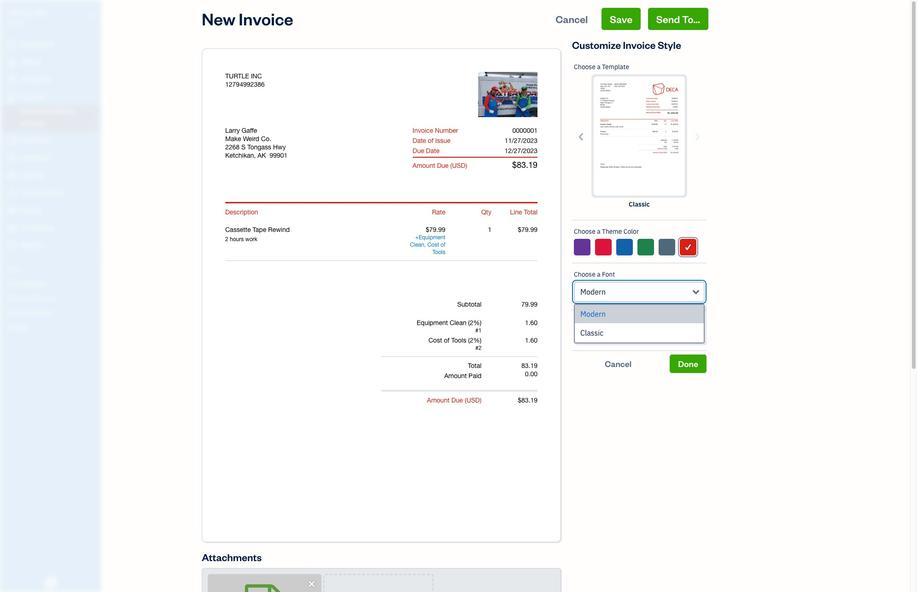 Task type: vqa. For each thing, say whether or not it's contained in the screenshot.
Retainers
no



Task type: locate. For each thing, give the bounding box(es) containing it.
1 horizontal spatial turtle
[[225, 72, 249, 80]]

2 vertical spatial of
[[444, 337, 450, 344]]

0 vertical spatial modern
[[581, 287, 606, 296]]

0 vertical spatial choose
[[574, 63, 596, 71]]

usd down the number
[[452, 162, 466, 169]]

1 vertical spatial due
[[437, 162, 449, 169]]

modern option
[[575, 305, 705, 324]]

turtle inside turtle inc owner
[[7, 8, 34, 18]]

$83.19
[[513, 160, 538, 170], [518, 397, 538, 404]]

template
[[603, 63, 630, 71]]

classic left all on the bottom of page
[[581, 328, 604, 337]]

0 vertical spatial cancel button
[[548, 8, 597, 30]]

3 a from the top
[[598, 270, 601, 278]]

classic up color
[[629, 200, 651, 208]]

0 horizontal spatial inc
[[36, 8, 49, 18]]

$83.19 down the 0.00
[[518, 397, 538, 404]]

1 vertical spatial $83.19
[[518, 397, 538, 404]]

classic
[[629, 200, 651, 208], [581, 328, 604, 337]]

0 vertical spatial classic
[[629, 200, 651, 208]]

report image
[[6, 241, 17, 250]]

send to...
[[657, 12, 701, 25]]

cost inside equipment clean (2%) # 1 cost of tools (2%) # 2
[[429, 337, 443, 344]]

date up the due date
[[413, 137, 427, 144]]

$83.19 down 12/27/2023 dropdown button
[[513, 160, 538, 170]]

(2%)
[[469, 319, 482, 326], [469, 337, 482, 344]]

inc
[[36, 8, 49, 18], [251, 72, 262, 80]]

clean for equipment clean (2%) # 1 cost of tools (2%) # 2
[[450, 319, 467, 326]]

0 vertical spatial turtle
[[7, 8, 34, 18]]

theme
[[603, 227, 623, 236]]

0 horizontal spatial clean
[[410, 242, 425, 248]]

1 horizontal spatial total
[[524, 208, 538, 216]]

list box
[[575, 305, 705, 343]]

qty
[[482, 208, 492, 216]]

usd down paid
[[467, 397, 480, 404]]

larry gaffe make weird co. 2268 s tongass hwy ketchikan, ak  99901
[[225, 127, 288, 159]]

2 vertical spatial choose
[[574, 270, 596, 278]]

date down date of issue
[[426, 147, 440, 154]]

1 modern from the top
[[581, 287, 606, 296]]

modern down choose a font
[[581, 287, 606, 296]]

a left theme
[[598, 227, 601, 236]]

dashboard image
[[6, 40, 17, 49]]

0 vertical spatial tools
[[433, 249, 446, 255]]

of
[[428, 137, 434, 144], [441, 242, 446, 248], [444, 337, 450, 344]]

attachments
[[202, 551, 262, 563]]

1 # from the top
[[476, 327, 479, 334]]

a for font
[[598, 270, 601, 278]]

# down 1
[[476, 345, 479, 351]]

turtle up 12794992386
[[225, 72, 249, 80]]

2
[[479, 345, 482, 351]]

equipment inside equipment clean
[[419, 234, 446, 241]]

0 vertical spatial (2%)
[[469, 319, 482, 326]]

customize
[[573, 38, 622, 51], [586, 320, 621, 329]]

total
[[524, 208, 538, 216], [468, 362, 482, 369]]

done button
[[670, 355, 707, 373]]

team members image
[[7, 279, 99, 287]]

total up paid
[[468, 362, 482, 369]]

turtle inside turtle inc 12794992386
[[225, 72, 249, 80]]

cancel
[[556, 12, 588, 25], [605, 358, 632, 369]]

customize for customize invoice style
[[573, 38, 622, 51]]

2 choose from the top
[[574, 227, 596, 236]]

1 vertical spatial 1.60
[[525, 337, 538, 344]]

due down total amount paid
[[452, 397, 463, 404]]

1 vertical spatial clean
[[450, 319, 467, 326]]

2 a from the top
[[598, 227, 601, 236]]

payment image
[[6, 136, 17, 145]]

0 vertical spatial date
[[413, 137, 427, 144]]

0 vertical spatial equipment
[[419, 234, 446, 241]]

turtle inc 12794992386
[[225, 72, 265, 88]]

1.60 down 79.99
[[525, 319, 538, 326]]

main element
[[0, 0, 124, 592]]

79.99
[[522, 301, 538, 308]]

Line Total (USD) text field
[[518, 226, 538, 233]]

a for theme
[[598, 227, 601, 236]]

total right line
[[524, 208, 538, 216]]

clean for equipment clean
[[410, 242, 425, 248]]

invoice image
[[6, 93, 17, 102]]

clean
[[410, 242, 425, 248], [450, 319, 467, 326]]

classic inside option
[[581, 328, 604, 337]]

1 horizontal spatial due
[[437, 162, 449, 169]]

1 vertical spatial #
[[476, 345, 479, 351]]

number
[[435, 127, 459, 134]]

( down total amount paid
[[465, 397, 467, 404]]

1 vertical spatial turtle
[[225, 72, 249, 80]]

choose left theme
[[574, 227, 596, 236]]

choose for choose a theme color
[[574, 227, 596, 236]]

1.60 up the "83.19"
[[525, 337, 538, 344]]

inc for turtle inc owner
[[36, 8, 49, 18]]

choose left template
[[574, 63, 596, 71]]

date
[[413, 137, 427, 144], [426, 147, 440, 154]]

1 vertical spatial cancel
[[605, 358, 632, 369]]

modern inside field
[[581, 287, 606, 296]]

modern inside option
[[581, 309, 606, 319]]

classic inside choose a template element
[[629, 200, 651, 208]]

equipment
[[419, 234, 446, 241], [417, 319, 448, 326]]

0 horizontal spatial cancel
[[556, 12, 588, 25]]

1 horizontal spatial cancel
[[605, 358, 632, 369]]

12794992386
[[225, 81, 265, 88]]

Enter an Item Description text field
[[225, 236, 400, 243]]

amount due ( usd )
[[413, 162, 468, 169], [427, 397, 482, 404]]

ketchikan,
[[225, 152, 256, 159]]

)
[[466, 162, 468, 169], [480, 397, 482, 404]]

(2%) up 2
[[469, 337, 482, 344]]

Item Rate (USD) text field
[[426, 226, 446, 233]]

amount down total amount paid
[[427, 397, 450, 404]]

+
[[416, 234, 419, 241]]

invoices
[[624, 331, 652, 340]]

delete
[[480, 91, 500, 99]]

customize your logo and invoice style for all invoices
[[586, 320, 695, 340]]

1 vertical spatial tools
[[452, 337, 467, 344]]

clean inside equipment clean
[[410, 242, 425, 248]]

equipment for equipment clean
[[419, 234, 446, 241]]

1 vertical spatial classic
[[581, 328, 604, 337]]

1 (2%) from the top
[[469, 319, 482, 326]]

invoice
[[239, 8, 294, 30], [624, 38, 656, 51], [413, 127, 434, 134], [671, 320, 695, 329]]

1 vertical spatial customize
[[586, 320, 621, 329]]

a inside choose a font element
[[598, 270, 601, 278]]

estimate image
[[6, 75, 17, 84]]

a left template
[[598, 63, 601, 71]]

0 horizontal spatial turtle
[[7, 8, 34, 18]]

Enter an Item Name text field
[[225, 225, 400, 234]]

0 horizontal spatial total
[[468, 362, 482, 369]]

0 horizontal spatial due
[[413, 147, 425, 154]]

amount left paid
[[445, 372, 467, 379]]

font
[[603, 270, 616, 278]]

due down the due date
[[437, 162, 449, 169]]

1 horizontal spatial clean
[[450, 319, 467, 326]]

invoice inside the customize your logo and invoice style for all invoices
[[671, 320, 695, 329]]

date of issue
[[413, 137, 451, 144]]

Enter an Invoice # text field
[[512, 127, 538, 134]]

1 vertical spatial equipment
[[417, 319, 448, 326]]

1 vertical spatial inc
[[251, 72, 262, 80]]

choose a theme color element
[[572, 220, 708, 263]]

items and services image
[[7, 294, 99, 302]]

0 horizontal spatial tools
[[433, 249, 446, 255]]

cost
[[428, 242, 440, 248], [429, 337, 443, 344]]

save
[[610, 12, 633, 25]]

clean down +
[[410, 242, 425, 248]]

turtle up owner
[[7, 8, 34, 18]]

subtotal
[[458, 301, 482, 308]]

tongass
[[248, 143, 272, 151]]

( down issue
[[451, 162, 452, 169]]

#
[[476, 327, 479, 334], [476, 345, 479, 351]]

amount due ( usd ) down the due date
[[413, 162, 468, 169]]

0 vertical spatial cost
[[428, 242, 440, 248]]

1 vertical spatial amount
[[445, 372, 467, 379]]

list box containing modern
[[575, 305, 705, 343]]

choose for choose a font
[[574, 270, 596, 278]]

a
[[598, 63, 601, 71], [598, 227, 601, 236], [598, 270, 601, 278]]

1 vertical spatial choose
[[574, 227, 596, 236]]

classic for template
[[629, 200, 651, 208]]

(2%) up 1
[[469, 319, 482, 326]]

equipment inside equipment clean (2%) # 1 cost of tools (2%) # 2
[[417, 319, 448, 326]]

customize inside the customize your logo and invoice style for all invoices
[[586, 320, 621, 329]]

0 horizontal spatial classic
[[581, 328, 604, 337]]

0 vertical spatial customize
[[573, 38, 622, 51]]

usd
[[452, 162, 466, 169], [467, 397, 480, 404]]

amount down the due date
[[413, 162, 436, 169]]

12/27/2023
[[505, 147, 538, 154]]

of up the due date
[[428, 137, 434, 144]]

1 choose from the top
[[574, 63, 596, 71]]

1 vertical spatial )
[[480, 397, 482, 404]]

0 horizontal spatial )
[[466, 162, 468, 169]]

a left font on the top right of the page
[[598, 270, 601, 278]]

of down item rate (usd) text box
[[441, 242, 446, 248]]

1 vertical spatial cost
[[429, 337, 443, 344]]

freshbooks image
[[43, 577, 58, 588]]

tools up total amount paid
[[452, 337, 467, 344]]

of inside equipment clean (2%) # 1 cost of tools (2%) # 2
[[444, 337, 450, 344]]

choose
[[574, 63, 596, 71], [574, 227, 596, 236], [574, 270, 596, 278]]

turtle inc owner
[[7, 8, 49, 25]]

0 vertical spatial inc
[[36, 8, 49, 18]]

make
[[225, 135, 241, 142]]

project image
[[6, 171, 17, 180]]

tools inside , cost of tools
[[433, 249, 446, 255]]

customize up "for"
[[586, 320, 621, 329]]

classic for font
[[581, 328, 604, 337]]

your
[[623, 320, 637, 329]]

color
[[624, 227, 640, 236]]

modern
[[581, 287, 606, 296], [581, 309, 606, 319]]

due
[[413, 147, 425, 154], [437, 162, 449, 169], [452, 397, 463, 404]]

83.19
[[522, 362, 538, 369]]

of inside , cost of tools
[[441, 242, 446, 248]]

inc inside turtle inc owner
[[36, 8, 49, 18]]

1 horizontal spatial classic
[[629, 200, 651, 208]]

expense image
[[6, 154, 17, 163]]

1 horizontal spatial usd
[[467, 397, 480, 404]]

1 vertical spatial total
[[468, 362, 482, 369]]

0 vertical spatial a
[[598, 63, 601, 71]]

turtle for turtle inc 12794992386
[[225, 72, 249, 80]]

choose left font on the top right of the page
[[574, 270, 596, 278]]

2 1.60 from the top
[[525, 337, 538, 344]]

2 horizontal spatial due
[[452, 397, 463, 404]]

style
[[586, 331, 602, 340]]

all
[[615, 331, 623, 340]]

a inside choose a template element
[[598, 63, 601, 71]]

1.60
[[525, 319, 538, 326], [525, 337, 538, 344]]

tools down equipment clean
[[433, 249, 446, 255]]

due down date of issue
[[413, 147, 425, 154]]

# up 2
[[476, 327, 479, 334]]

a inside the choose a theme color element
[[598, 227, 601, 236]]

0 vertical spatial usd
[[452, 162, 466, 169]]

1 vertical spatial of
[[441, 242, 446, 248]]

2 vertical spatial due
[[452, 397, 463, 404]]

apps image
[[7, 265, 99, 272]]

clean inside equipment clean (2%) # 1 cost of tools (2%) # 2
[[450, 319, 467, 326]]

1 horizontal spatial (
[[465, 397, 467, 404]]

1 vertical spatial date
[[426, 147, 440, 154]]

99901
[[270, 152, 288, 159]]

0 vertical spatial #
[[476, 327, 479, 334]]

0 vertical spatial clean
[[410, 242, 425, 248]]

modern up exclamationcircle icon at bottom right
[[581, 309, 606, 319]]

3 choose from the top
[[574, 270, 596, 278]]

0 vertical spatial cancel
[[556, 12, 588, 25]]

clean down subtotal
[[450, 319, 467, 326]]

turtle
[[7, 8, 34, 18], [225, 72, 249, 80]]

2 vertical spatial a
[[598, 270, 601, 278]]

paid
[[469, 372, 482, 379]]

equipment clean
[[410, 234, 446, 248]]

0 vertical spatial (
[[451, 162, 452, 169]]

1 horizontal spatial tools
[[452, 337, 467, 344]]

inc inside turtle inc 12794992386
[[251, 72, 262, 80]]

1 vertical spatial (2%)
[[469, 337, 482, 344]]

1 vertical spatial modern
[[581, 309, 606, 319]]

due date
[[413, 147, 440, 154]]

tools
[[433, 249, 446, 255], [452, 337, 467, 344]]

cancel button
[[548, 8, 597, 30], [573, 355, 665, 373]]

amount
[[413, 162, 436, 169], [445, 372, 467, 379], [427, 397, 450, 404]]

0 vertical spatial )
[[466, 162, 468, 169]]

1 horizontal spatial inc
[[251, 72, 262, 80]]

amount due ( usd ) down total amount paid
[[427, 397, 482, 404]]

customize up choose a template
[[573, 38, 622, 51]]

1 vertical spatial cancel button
[[573, 355, 665, 373]]

1 a from the top
[[598, 63, 601, 71]]

1
[[479, 327, 482, 334]]

1 vertical spatial usd
[[467, 397, 480, 404]]

style
[[658, 38, 682, 51]]

choose a font
[[574, 270, 616, 278]]

0 vertical spatial amount
[[413, 162, 436, 169]]

2 modern from the top
[[581, 309, 606, 319]]

0 vertical spatial 1.60
[[525, 319, 538, 326]]

(
[[451, 162, 452, 169], [465, 397, 467, 404]]

1 vertical spatial a
[[598, 227, 601, 236]]

of up total amount paid
[[444, 337, 450, 344]]



Task type: describe. For each thing, give the bounding box(es) containing it.
a for template
[[598, 63, 601, 71]]

83.19 0.00
[[522, 362, 538, 378]]

customize invoice style
[[573, 38, 682, 51]]

image
[[501, 91, 519, 99]]

logo
[[639, 320, 655, 329]]

client image
[[6, 58, 17, 67]]

bank connections image
[[7, 309, 99, 316]]

choose a theme color
[[574, 227, 640, 236]]

delete attachment image
[[307, 578, 317, 589]]

hwy
[[273, 143, 286, 151]]

weird
[[243, 135, 260, 142]]

0.00
[[525, 370, 538, 378]]

cost inside , cost of tools
[[428, 242, 440, 248]]

delete image
[[480, 91, 519, 99]]

gaffe
[[242, 127, 257, 134]]

owner
[[7, 18, 24, 25]]

choose a font element
[[573, 263, 707, 343]]

customize for customize your logo and invoice style for all invoices
[[586, 320, 621, 329]]

turtle for turtle inc owner
[[7, 8, 34, 18]]

,
[[425, 242, 426, 248]]

2 (2%) from the top
[[469, 337, 482, 344]]

co.
[[261, 135, 271, 142]]

0 horizontal spatial (
[[451, 162, 452, 169]]

send
[[657, 12, 681, 25]]

description
[[225, 208, 258, 216]]

issue
[[436, 137, 451, 144]]

save button
[[602, 8, 641, 30]]

invoice number
[[413, 127, 459, 134]]

previous image
[[577, 131, 587, 142]]

Font field
[[574, 282, 705, 302]]

total amount paid
[[445, 362, 482, 379]]

list box inside choose a font element
[[575, 305, 705, 343]]

amount inside total amount paid
[[445, 372, 467, 379]]

cancel for the top cancel button
[[556, 12, 588, 25]]

custom image
[[685, 242, 693, 253]]

settings image
[[7, 324, 99, 331]]

s
[[242, 143, 246, 151]]

done
[[679, 358, 699, 369]]

choose for choose a template
[[574, 63, 596, 71]]

choose a template
[[574, 63, 630, 71]]

equipment for equipment clean (2%) # 1 cost of tools (2%) # 2
[[417, 319, 448, 326]]

chart image
[[6, 224, 17, 233]]

inc for turtle inc 12794992386
[[251, 72, 262, 80]]

line total
[[511, 208, 538, 216]]

0 horizontal spatial usd
[[452, 162, 466, 169]]

choose a template element
[[573, 56, 707, 220]]

to...
[[683, 12, 701, 25]]

0 vertical spatial of
[[428, 137, 434, 144]]

Item Quantity text field
[[479, 226, 492, 233]]

0 vertical spatial $83.19
[[513, 160, 538, 170]]

classic option
[[575, 324, 705, 343]]

here
[[654, 331, 669, 340]]

total inside total amount paid
[[468, 362, 482, 369]]

0 vertical spatial total
[[524, 208, 538, 216]]

1 vertical spatial amount due ( usd )
[[427, 397, 482, 404]]

2 # from the top
[[476, 345, 479, 351]]

1 vertical spatial (
[[465, 397, 467, 404]]

and
[[657, 320, 669, 329]]

for
[[604, 331, 613, 340]]

next image
[[693, 131, 703, 142]]

Issue date in MM/DD/YYYY format text field
[[478, 137, 545, 144]]

0 vertical spatial due
[[413, 147, 425, 154]]

larry
[[225, 127, 240, 134]]

1 1.60 from the top
[[525, 319, 538, 326]]

2268
[[225, 143, 240, 151]]

cancel for cancel button to the bottom
[[605, 358, 632, 369]]

money image
[[6, 206, 17, 215]]

equipment clean (2%) # 1 cost of tools (2%) # 2
[[417, 319, 482, 351]]

exclamationcircle image
[[576, 319, 583, 330]]

, cost of tools
[[425, 242, 446, 255]]

1 horizontal spatial )
[[480, 397, 482, 404]]

tools inside equipment clean (2%) # 1 cost of tools (2%) # 2
[[452, 337, 467, 344]]

line
[[511, 208, 523, 216]]

here link
[[654, 331, 669, 340]]

new
[[202, 8, 236, 30]]

2 vertical spatial amount
[[427, 397, 450, 404]]

send to... button
[[649, 8, 709, 30]]

modern for modern field
[[581, 287, 606, 296]]

12/27/2023 button
[[498, 147, 545, 155]]

new invoice
[[202, 8, 294, 30]]

rate
[[432, 208, 446, 216]]

modern for 'list box' containing modern
[[581, 309, 606, 319]]

timer image
[[6, 189, 17, 198]]

0 vertical spatial amount due ( usd )
[[413, 162, 468, 169]]



